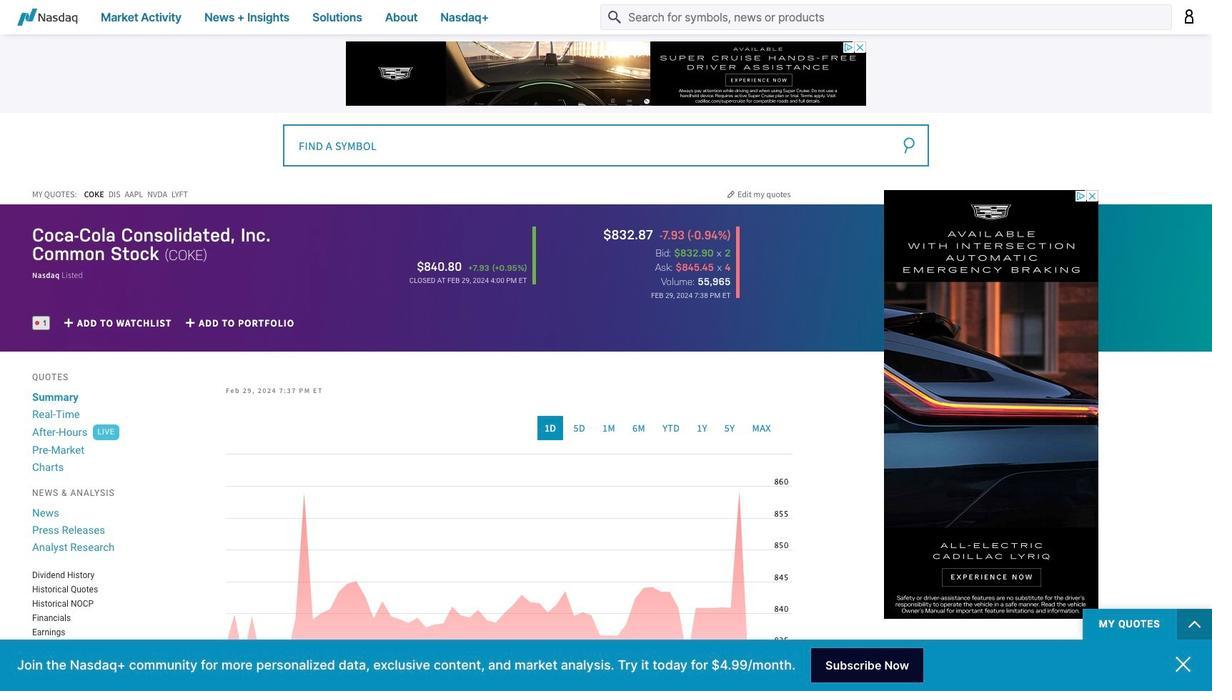 Task type: locate. For each thing, give the bounding box(es) containing it.
click to dismiss this message and remain on nasdaq.com image
[[1176, 657, 1191, 673]]

Search Button - Click to open the Search Overlay Modal Box text field
[[601, 4, 1173, 30]]

data as of element
[[651, 292, 731, 300]]

account login - click to log into your account image
[[1184, 9, 1196, 23]]

0 vertical spatial advertisement element
[[346, 41, 867, 106]]

advertisement element
[[346, 41, 867, 106], [885, 190, 1099, 619]]

None search field
[[283, 124, 930, 167]]

0 horizontal spatial advertisement element
[[346, 41, 867, 106]]

1 horizontal spatial advertisement element
[[885, 190, 1099, 619]]

1 vertical spatial advertisement element
[[885, 190, 1099, 619]]



Task type: describe. For each thing, give the bounding box(es) containing it.
Find a Symbol text field
[[283, 124, 930, 167]]

primary navigation navigation
[[0, 0, 1213, 34]]

homepage logo url - navigate back to the homepage image
[[17, 9, 78, 26]]



Task type: vqa. For each thing, say whether or not it's contained in the screenshot.
row group
no



